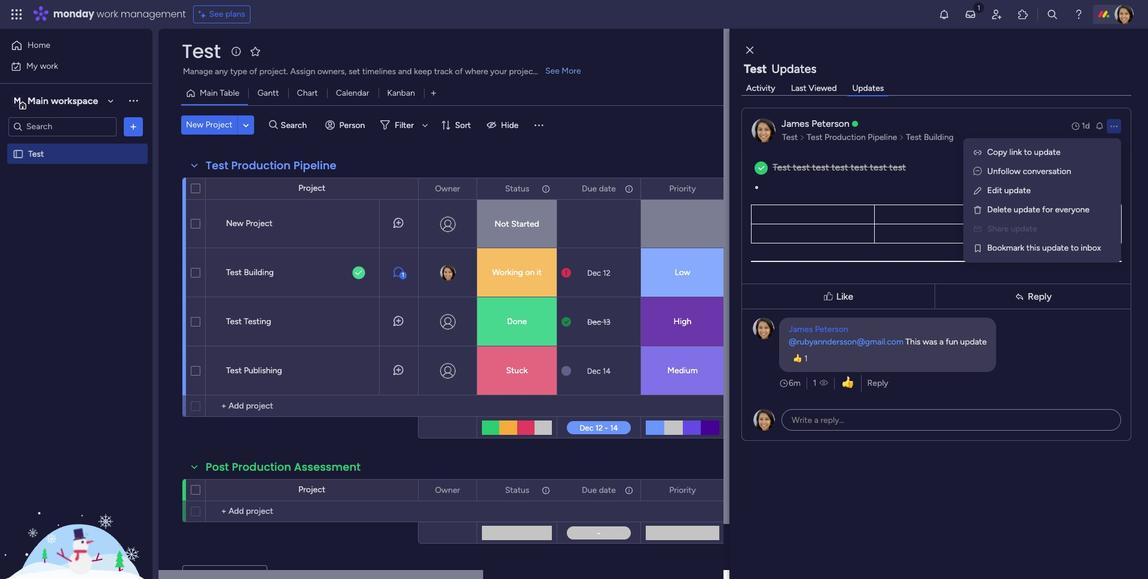 Task type: describe. For each thing, give the bounding box(es) containing it.
medium
[[668, 366, 698, 376]]

1 vertical spatial updates
[[853, 83, 884, 93]]

like
[[837, 290, 854, 302]]

1 vertical spatial new project
[[226, 218, 273, 229]]

started
[[511, 219, 540, 229]]

test list box
[[0, 141, 153, 325]]

@rubyanndersson@gmail.com link
[[789, 337, 904, 347]]

post
[[206, 459, 229, 474]]

share
[[988, 224, 1009, 234]]

arrow down image
[[418, 118, 433, 132]]

low
[[675, 267, 691, 278]]

last
[[791, 83, 807, 93]]

reply link
[[868, 378, 889, 388]]

and
[[398, 66, 412, 77]]

this
[[1027, 243, 1041, 253]]

1 image
[[974, 1, 985, 14]]

1 horizontal spatial new
[[226, 218, 244, 229]]

filter button
[[376, 115, 433, 135]]

see more link
[[544, 65, 583, 77]]

angle down image
[[243, 121, 249, 130]]

1d
[[1082, 121, 1091, 131]]

sort button
[[436, 115, 478, 135]]

14
[[603, 366, 611, 375]]

update down unfollow conversation
[[1005, 185, 1031, 196]]

test updates
[[744, 62, 817, 76]]

james for topmost james peterson link
[[782, 118, 810, 129]]

timelines
[[362, 66, 396, 77]]

viewed
[[809, 83, 837, 93]]

edit update
[[988, 185, 1031, 196]]

gantt
[[258, 88, 279, 98]]

2 horizontal spatial 1
[[814, 378, 817, 388]]

4 test from the left
[[851, 162, 868, 173]]

my work button
[[7, 57, 129, 76]]

test publishing
[[226, 366, 282, 376]]

0 horizontal spatial to
[[1025, 147, 1033, 157]]

v2 overdue deadline image
[[562, 267, 571, 279]]

due for post production assessment
[[582, 485, 597, 495]]

copy link to update
[[988, 147, 1061, 157]]

pipeline for test production pipeline link
[[868, 132, 898, 142]]

0 vertical spatial 1 button
[[379, 248, 418, 297]]

main for main table
[[200, 88, 218, 98]]

pipeline for test production pipeline field
[[294, 158, 337, 173]]

update up the conversation
[[1035, 147, 1061, 157]]

write
[[792, 415, 813, 425]]

owners,
[[317, 66, 347, 77]]

Search in workspace field
[[25, 120, 100, 133]]

testing
[[244, 316, 271, 327]]

post production assessment
[[206, 459, 361, 474]]

show board description image
[[229, 45, 243, 57]]

hide button
[[482, 115, 526, 135]]

not started
[[495, 219, 540, 229]]

2 vertical spatial dec
[[587, 366, 601, 375]]

1 slider arrow image from the left
[[800, 132, 805, 144]]

2 status from the top
[[505, 485, 530, 495]]

test production pipeline for test production pipeline link
[[807, 132, 898, 142]]

inbox
[[1081, 243, 1102, 253]]

menu image
[[533, 119, 545, 131]]

plans
[[226, 9, 245, 19]]

fun
[[946, 337, 959, 347]]

publishing
[[244, 366, 282, 376]]

hide
[[501, 120, 519, 130]]

filter
[[395, 120, 414, 130]]

new project inside new project button
[[186, 120, 233, 130]]

gantt button
[[249, 84, 288, 103]]

work for monday
[[97, 7, 118, 21]]

reply button
[[938, 287, 1129, 306]]

test testing
[[226, 316, 271, 327]]

test production pipeline link
[[805, 132, 899, 144]]

this
[[906, 337, 921, 347]]

your
[[491, 66, 507, 77]]

0 horizontal spatial building
[[244, 267, 274, 278]]

was
[[923, 337, 938, 347]]

1 owner from the top
[[435, 183, 460, 194]]

assign
[[290, 66, 315, 77]]

set
[[349, 66, 360, 77]]

select product image
[[11, 8, 23, 20]]

my
[[26, 61, 38, 71]]

main table button
[[181, 84, 249, 103]]

Post Production Assessment field
[[203, 459, 364, 475]]

test link
[[781, 132, 800, 144]]

home button
[[7, 36, 129, 55]]

copy
[[988, 147, 1008, 157]]

test inside list box
[[28, 149, 44, 159]]

lottie animation element
[[0, 458, 153, 579]]

bookmark
[[988, 243, 1025, 253]]

+ Add project text field
[[212, 504, 309, 519]]

share update
[[988, 224, 1038, 234]]

2 owner field from the top
[[432, 484, 463, 497]]

12
[[603, 268, 611, 277]]

1 of from the left
[[249, 66, 257, 77]]

1 horizontal spatial 1 button
[[789, 351, 813, 366]]

peterson for topmost james peterson link
[[812, 118, 850, 129]]

table
[[220, 88, 240, 98]]

workspace options image
[[127, 95, 139, 107]]

update inside share update menu item
[[1011, 224, 1038, 234]]

2 status field from the top
[[502, 484, 533, 497]]

2 slider arrow image from the left
[[899, 132, 905, 144]]

workspace image
[[11, 94, 23, 107]]

monday work management
[[53, 7, 186, 21]]

where
[[465, 66, 488, 77]]

0 vertical spatial 1
[[402, 272, 405, 279]]

2 of from the left
[[455, 66, 463, 77]]

help image
[[1073, 8, 1085, 20]]

test test test test test test test
[[773, 162, 907, 173]]

home
[[28, 40, 50, 50]]

share update menu item
[[973, 222, 1112, 236]]

write a reply...
[[792, 415, 845, 425]]

work for my
[[40, 61, 58, 71]]

update left for
[[1014, 205, 1041, 215]]

stands.
[[538, 66, 565, 77]]

2 test from the left
[[813, 162, 830, 173]]

james peterson for bottom james peterson link
[[789, 324, 849, 334]]

production for priority
[[231, 158, 291, 173]]

high
[[674, 316, 692, 327]]

due date for assessment
[[582, 485, 616, 495]]

update right fun
[[961, 337, 987, 347]]

copy link to update image
[[973, 148, 983, 157]]

due date field for post production assessment
[[579, 484, 619, 497]]

notifications image
[[939, 8, 951, 20]]

james peterson for topmost james peterson link
[[782, 118, 850, 129]]

reply...
[[821, 415, 845, 425]]

kanban button
[[378, 84, 424, 103]]

done
[[507, 316, 527, 327]]

test building link
[[905, 132, 956, 144]]

test inside field
[[206, 158, 229, 173]]

2 owner from the top
[[435, 485, 460, 495]]

project.
[[259, 66, 288, 77]]

@rubyanndersson@gmail.com
[[789, 337, 904, 347]]

calendar button
[[327, 84, 378, 103]]

priority for 1st priority field from the top
[[670, 183, 696, 194]]

unfollow
[[988, 166, 1021, 176]]

last viewed
[[791, 83, 837, 93]]

update right this
[[1043, 243, 1069, 253]]

13
[[603, 317, 611, 326]]

not
[[495, 219, 509, 229]]

delete
[[988, 205, 1012, 215]]

see more
[[546, 66, 581, 76]]

track
[[434, 66, 453, 77]]

5 test from the left
[[870, 162, 887, 173]]

invite members image
[[991, 8, 1003, 20]]

calendar
[[336, 88, 369, 98]]

1 horizontal spatial a
[[940, 337, 944, 347]]

share update image
[[973, 224, 983, 234]]

see plans
[[209, 9, 245, 19]]

test production pipeline for test production pipeline field
[[206, 158, 337, 173]]



Task type: vqa. For each thing, say whether or not it's contained in the screenshot.
right the is
no



Task type: locate. For each thing, give the bounding box(es) containing it.
1 vertical spatial due date
[[582, 485, 616, 495]]

a right write
[[815, 415, 819, 425]]

1 vertical spatial 1
[[805, 353, 808, 363]]

1 status field from the top
[[502, 182, 533, 195]]

on
[[525, 267, 535, 278]]

it
[[537, 267, 542, 278]]

0 horizontal spatial of
[[249, 66, 257, 77]]

search everything image
[[1047, 8, 1059, 20]]

james peterson link up @rubyanndersson@gmail.com link
[[789, 324, 849, 334]]

1 vertical spatial 1 button
[[789, 351, 813, 366]]

peterson up @rubyanndersson@gmail.com link
[[815, 324, 849, 334]]

1 vertical spatial james peterson
[[789, 324, 849, 334]]

james peterson up @rubyanndersson@gmail.com link
[[789, 324, 849, 334]]

dec for done
[[588, 317, 601, 326]]

status
[[505, 183, 530, 194], [505, 485, 530, 495]]

conversation
[[1023, 166, 1072, 176]]

date for post production assessment
[[599, 485, 616, 495]]

1
[[402, 272, 405, 279], [805, 353, 808, 363], [814, 378, 817, 388]]

2 due from the top
[[582, 485, 597, 495]]

keep
[[414, 66, 432, 77]]

work right my on the top of the page
[[40, 61, 58, 71]]

2 vertical spatial 1
[[814, 378, 817, 388]]

options image
[[1110, 121, 1119, 131], [541, 179, 549, 199], [624, 179, 632, 199], [708, 179, 716, 199]]

0 vertical spatial status
[[505, 183, 530, 194]]

main inside button
[[200, 88, 218, 98]]

0 horizontal spatial see
[[209, 9, 224, 19]]

0 horizontal spatial updates
[[772, 62, 817, 76]]

Priority field
[[667, 182, 699, 195], [667, 484, 699, 497]]

james peterson
[[782, 118, 850, 129], [789, 324, 849, 334]]

to left inbox
[[1071, 243, 1079, 253]]

main workspace
[[28, 95, 98, 106]]

1 vertical spatial due date field
[[579, 484, 619, 497]]

1 vertical spatial james peterson link
[[789, 324, 849, 334]]

1 vertical spatial see
[[546, 66, 560, 76]]

for
[[1043, 205, 1054, 215]]

2 priority from the top
[[670, 485, 696, 495]]

1 vertical spatial to
[[1071, 243, 1079, 253]]

peterson for bottom james peterson link
[[815, 324, 849, 334]]

test building
[[907, 132, 954, 142], [226, 267, 274, 278]]

0 vertical spatial building
[[924, 132, 954, 142]]

pipeline inside field
[[294, 158, 337, 173]]

activity
[[747, 83, 776, 93]]

test production pipeline inside field
[[206, 158, 337, 173]]

dec 14
[[587, 366, 611, 375]]

dec left 12
[[588, 268, 601, 277]]

add view image
[[431, 89, 436, 98]]

2 priority field from the top
[[667, 484, 699, 497]]

see left plans in the left top of the page
[[209, 9, 224, 19]]

james up test link
[[782, 118, 810, 129]]

0 vertical spatial james peterson
[[782, 118, 850, 129]]

option
[[0, 143, 153, 145]]

of
[[249, 66, 257, 77], [455, 66, 463, 77]]

0 horizontal spatial 1 button
[[379, 248, 418, 297]]

pipeline left test building link
[[868, 132, 898, 142]]

see
[[209, 9, 224, 19], [546, 66, 560, 76]]

a
[[940, 337, 944, 347], [815, 415, 819, 425]]

0 vertical spatial a
[[940, 337, 944, 347]]

dec left 14
[[587, 366, 601, 375]]

+ Add project text field
[[212, 399, 309, 413]]

column information image
[[541, 184, 551, 194], [625, 184, 634, 194], [541, 486, 551, 495], [625, 486, 634, 495]]

project
[[206, 120, 233, 130], [299, 183, 326, 193], [246, 218, 273, 229], [299, 485, 326, 495]]

of right track
[[455, 66, 463, 77]]

production inside field
[[232, 459, 291, 474]]

Search field
[[278, 117, 314, 133]]

public board image
[[13, 148, 24, 159]]

sort
[[455, 120, 471, 130]]

update up this
[[1011, 224, 1038, 234]]

to right link at top
[[1025, 147, 1033, 157]]

any
[[215, 66, 228, 77]]

0 horizontal spatial main
[[28, 95, 48, 106]]

unfollow conversation
[[988, 166, 1072, 176]]

bookmark this update to inbox image
[[973, 244, 983, 253]]

1 vertical spatial james
[[789, 324, 813, 334]]

edit
[[988, 185, 1003, 196]]

test production pipeline up test test test test test test test
[[807, 132, 898, 142]]

1 due date field from the top
[[579, 182, 619, 195]]

2 date from the top
[[599, 485, 616, 495]]

0 vertical spatial due
[[582, 183, 597, 194]]

see for see more
[[546, 66, 560, 76]]

1 horizontal spatial reply
[[1028, 290, 1052, 302]]

2 due date from the top
[[582, 485, 616, 495]]

new project button
[[181, 115, 237, 135]]

1 horizontal spatial see
[[546, 66, 560, 76]]

owner
[[435, 183, 460, 194], [435, 485, 460, 495]]

1 vertical spatial due
[[582, 485, 597, 495]]

1 owner field from the top
[[432, 182, 463, 195]]

Owner field
[[432, 182, 463, 195], [432, 484, 463, 497]]

1 horizontal spatial building
[[924, 132, 954, 142]]

0 horizontal spatial slider arrow image
[[800, 132, 805, 144]]

1 status from the top
[[505, 183, 530, 194]]

see inside button
[[209, 9, 224, 19]]

1 vertical spatial status
[[505, 485, 530, 495]]

1 horizontal spatial pipeline
[[868, 132, 898, 142]]

1 button
[[379, 248, 418, 297], [789, 351, 813, 366]]

due for test production pipeline
[[582, 183, 597, 194]]

0 vertical spatial priority
[[670, 183, 696, 194]]

test production pipeline down v2 search 'icon'
[[206, 158, 337, 173]]

2 vertical spatial production
[[232, 459, 291, 474]]

1 vertical spatial owner
[[435, 485, 460, 495]]

pipeline
[[868, 132, 898, 142], [294, 158, 337, 173]]

like button
[[745, 279, 933, 314]]

reminder image
[[1095, 121, 1105, 130]]

monday
[[53, 7, 94, 21]]

1 vertical spatial new
[[226, 218, 244, 229]]

production
[[825, 132, 866, 142], [231, 158, 291, 173], [232, 459, 291, 474]]

0 vertical spatial peterson
[[812, 118, 850, 129]]

delete update for everyone
[[988, 205, 1090, 215]]

0 vertical spatial owner field
[[432, 182, 463, 195]]

1 horizontal spatial work
[[97, 7, 118, 21]]

production down v2 search 'icon'
[[231, 158, 291, 173]]

main for main workspace
[[28, 95, 48, 106]]

v2 search image
[[269, 118, 278, 132]]

0 horizontal spatial reply
[[868, 378, 889, 388]]

0 horizontal spatial test production pipeline
[[206, 158, 337, 173]]

1 vertical spatial reply
[[868, 378, 889, 388]]

dec left 13
[[588, 317, 601, 326]]

main table
[[200, 88, 240, 98]]

dec for working on it
[[588, 268, 601, 277]]

0 vertical spatial updates
[[772, 62, 817, 76]]

Status field
[[502, 182, 533, 195], [502, 484, 533, 497]]

Test field
[[179, 38, 224, 65]]

1 vertical spatial dec
[[588, 317, 601, 326]]

0 horizontal spatial a
[[815, 415, 819, 425]]

0 vertical spatial owner
[[435, 183, 460, 194]]

@rubyanndersson@gmail.com this was a fun update
[[789, 337, 987, 347]]

project
[[509, 66, 536, 77]]

working
[[492, 267, 523, 278]]

james for bottom james peterson link
[[789, 324, 813, 334]]

add to favorites image
[[249, 45, 261, 57]]

1 vertical spatial date
[[599, 485, 616, 495]]

delete update for everyone image
[[973, 205, 983, 215]]

0 vertical spatial see
[[209, 9, 224, 19]]

new project
[[186, 120, 233, 130], [226, 218, 273, 229]]

work right monday
[[97, 7, 118, 21]]

update
[[1035, 147, 1061, 157], [1005, 185, 1031, 196], [1014, 205, 1041, 215], [1011, 224, 1038, 234], [1043, 243, 1069, 253], [961, 337, 987, 347]]

my work
[[26, 61, 58, 71]]

edit update image
[[973, 186, 983, 196]]

1 priority field from the top
[[667, 182, 699, 195]]

1 vertical spatial building
[[244, 267, 274, 278]]

production up test test test test test test test
[[825, 132, 866, 142]]

0 horizontal spatial new
[[186, 120, 204, 130]]

3 test from the left
[[832, 162, 849, 173]]

peterson
[[812, 118, 850, 129], [815, 324, 849, 334]]

updates
[[772, 62, 817, 76], [853, 83, 884, 93]]

1 horizontal spatial slider arrow image
[[899, 132, 905, 144]]

2 due date field from the top
[[579, 484, 619, 497]]

1 vertical spatial work
[[40, 61, 58, 71]]

0 horizontal spatial work
[[40, 61, 58, 71]]

0 vertical spatial james
[[782, 118, 810, 129]]

reply
[[1028, 290, 1052, 302], [868, 378, 889, 388]]

main inside the workspace selection element
[[28, 95, 48, 106]]

1 vertical spatial owner field
[[432, 484, 463, 497]]

workspace selection element
[[11, 94, 100, 109]]

apps image
[[1018, 8, 1030, 20]]

Test Production Pipeline field
[[203, 158, 340, 174]]

m
[[14, 95, 21, 106]]

0 vertical spatial reply
[[1028, 290, 1052, 302]]

0 vertical spatial status field
[[502, 182, 533, 195]]

lottie animation image
[[0, 458, 153, 579]]

1 horizontal spatial main
[[200, 88, 218, 98]]

0 vertical spatial work
[[97, 7, 118, 21]]

1 horizontal spatial to
[[1071, 243, 1079, 253]]

0 vertical spatial to
[[1025, 147, 1033, 157]]

1 vertical spatial a
[[815, 415, 819, 425]]

see for see plans
[[209, 9, 224, 19]]

manage
[[183, 66, 213, 77]]

priority for second priority field
[[670, 485, 696, 495]]

pipeline down search "field"
[[294, 158, 337, 173]]

0 vertical spatial due date
[[582, 183, 616, 194]]

link
[[1010, 147, 1023, 157]]

james peterson link up test link
[[782, 118, 850, 129]]

dec 12
[[588, 268, 611, 277]]

1 vertical spatial production
[[231, 158, 291, 173]]

0 vertical spatial test building
[[907, 132, 954, 142]]

1 vertical spatial priority
[[670, 485, 696, 495]]

1 date from the top
[[599, 183, 616, 194]]

work
[[97, 7, 118, 21], [40, 61, 58, 71]]

see left more
[[546, 66, 560, 76]]

of right type
[[249, 66, 257, 77]]

v2 done deadline image
[[562, 316, 571, 328]]

dec 13
[[588, 317, 611, 326]]

1 vertical spatial test building
[[226, 267, 274, 278]]

1 vertical spatial test production pipeline
[[206, 158, 337, 173]]

james peterson image
[[1115, 5, 1134, 24]]

0 horizontal spatial test building
[[226, 267, 274, 278]]

1 horizontal spatial updates
[[853, 83, 884, 93]]

0 vertical spatial pipeline
[[868, 132, 898, 142]]

building
[[924, 132, 954, 142], [244, 267, 274, 278]]

main left table
[[200, 88, 218, 98]]

Due date field
[[579, 182, 619, 195], [579, 484, 619, 497]]

reply inside the reply button
[[1028, 290, 1052, 302]]

0 vertical spatial new
[[186, 120, 204, 130]]

0 horizontal spatial 1
[[402, 272, 405, 279]]

close image
[[747, 46, 754, 55]]

v2 seen image
[[820, 378, 828, 389]]

bookmark this update to inbox
[[988, 243, 1102, 253]]

v2 unfollow image
[[974, 166, 982, 176]]

0 horizontal spatial pipeline
[[294, 158, 337, 173]]

slider arrow image
[[800, 132, 805, 144], [899, 132, 905, 144]]

workspace
[[51, 95, 98, 106]]

1 horizontal spatial test building
[[907, 132, 954, 142]]

1 vertical spatial status field
[[502, 484, 533, 497]]

updates right viewed
[[853, 83, 884, 93]]

work inside button
[[40, 61, 58, 71]]

due date field for test production pipeline
[[579, 182, 619, 195]]

james up @rubyanndersson@gmail.com link
[[789, 324, 813, 334]]

0 vertical spatial production
[[825, 132, 866, 142]]

updates up last
[[772, 62, 817, 76]]

1 vertical spatial priority field
[[667, 484, 699, 497]]

building inside test building link
[[924, 132, 954, 142]]

due
[[582, 183, 597, 194], [582, 485, 597, 495]]

more
[[562, 66, 581, 76]]

1 due from the top
[[582, 183, 597, 194]]

stuck
[[506, 366, 528, 376]]

inbox image
[[965, 8, 977, 20]]

production for status
[[232, 459, 291, 474]]

person button
[[320, 115, 372, 135]]

project inside button
[[206, 120, 233, 130]]

0 vertical spatial james peterson link
[[782, 118, 850, 129]]

chart
[[297, 88, 318, 98]]

working on it
[[492, 267, 542, 278]]

test
[[793, 162, 810, 173], [813, 162, 830, 173], [832, 162, 849, 173], [851, 162, 868, 173], [870, 162, 887, 173], [890, 162, 907, 173]]

0 vertical spatial due date field
[[579, 182, 619, 195]]

production inside field
[[231, 158, 291, 173]]

6 test from the left
[[890, 162, 907, 173]]

everyone
[[1056, 205, 1090, 215]]

manage any type of project. assign owners, set timelines and keep track of where your project stands.
[[183, 66, 565, 77]]

main right workspace image
[[28, 95, 48, 106]]

1 horizontal spatial test production pipeline
[[807, 132, 898, 142]]

to
[[1025, 147, 1033, 157], [1071, 243, 1079, 253]]

0 vertical spatial dec
[[588, 268, 601, 277]]

a left fun
[[940, 337, 944, 347]]

1 test from the left
[[793, 162, 810, 173]]

peterson up test production pipeline link
[[812, 118, 850, 129]]

0 vertical spatial test production pipeline
[[807, 132, 898, 142]]

management
[[121, 7, 186, 21]]

date for test production pipeline
[[599, 183, 616, 194]]

person
[[340, 120, 365, 130]]

1 vertical spatial pipeline
[[294, 158, 337, 173]]

0 vertical spatial new project
[[186, 120, 233, 130]]

kanban
[[387, 88, 415, 98]]

james
[[782, 118, 810, 129], [789, 324, 813, 334]]

options image
[[127, 121, 139, 133], [460, 179, 468, 199], [460, 480, 468, 500], [541, 480, 549, 500], [624, 480, 632, 500]]

reply down bookmark this update to inbox
[[1028, 290, 1052, 302]]

main
[[200, 88, 218, 98], [28, 95, 48, 106]]

new
[[186, 120, 204, 130], [226, 218, 244, 229]]

due date for pipeline
[[582, 183, 616, 194]]

1 due date from the top
[[582, 183, 616, 194]]

reply down "@rubyanndersson@gmail.com this was a fun update"
[[868, 378, 889, 388]]

new inside button
[[186, 120, 204, 130]]

production right post
[[232, 459, 291, 474]]

1 horizontal spatial 1
[[805, 353, 808, 363]]

0 vertical spatial date
[[599, 183, 616, 194]]

1 horizontal spatial of
[[455, 66, 463, 77]]

1 priority from the top
[[670, 183, 696, 194]]

1 vertical spatial peterson
[[815, 324, 849, 334]]

james peterson up test link
[[782, 118, 850, 129]]

0 vertical spatial priority field
[[667, 182, 699, 195]]



